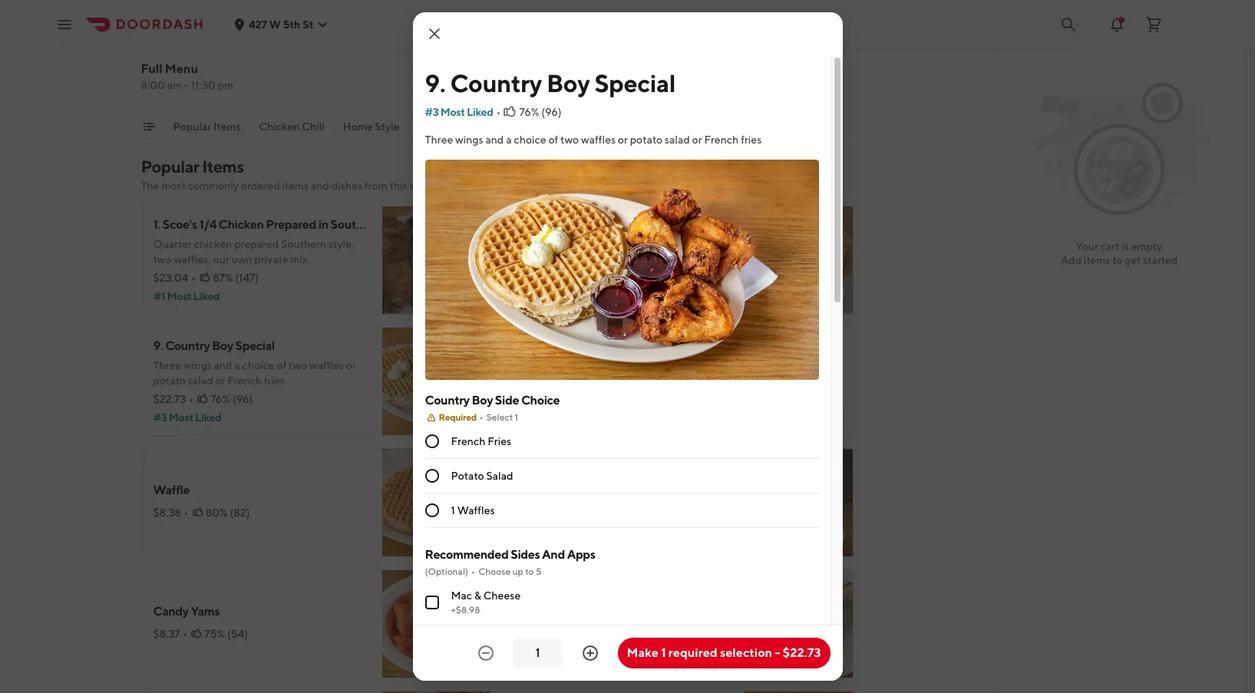 Task type: locate. For each thing, give the bounding box(es) containing it.
popular inside popular items button
[[173, 121, 211, 133]]

special down (147)
[[235, 339, 275, 353]]

76% (96)
[[520, 106, 562, 118], [210, 393, 253, 406]]

$8.37
[[153, 628, 180, 641]]

9. country boy special image
[[382, 327, 491, 436]]

• right "$5.09"
[[549, 628, 553, 641]]

None checkbox
[[425, 596, 439, 610]]

0 vertical spatial (96)
[[542, 106, 562, 118]]

9. inside dialog
[[425, 68, 446, 98]]

close 9. country boy special image
[[425, 25, 444, 43]]

1 vertical spatial 9.
[[153, 339, 163, 353]]

2 vertical spatial country
[[425, 393, 470, 408]]

-
[[184, 79, 189, 91], [775, 646, 781, 661]]

add button for $5.09
[[805, 645, 845, 670]]

popular items
[[173, 121, 241, 133]]

add button for 9. country boy special
[[442, 402, 482, 427]]

75%
[[205, 628, 225, 641]]

house combos
[[418, 121, 493, 133]]

22.
[[516, 346, 532, 361]]

mac up $8.98
[[516, 240, 539, 255]]

most down $22.70 •
[[531, 404, 556, 416]]

add button for mac & cheese
[[805, 281, 845, 306]]

80% left (82)
[[206, 507, 228, 519]]

2 vertical spatial french
[[451, 436, 486, 448]]

liked down 9. country boy special three wings and a choice of two waffles or potato salad or french fries
[[195, 412, 222, 424]]

& up $8.98 •
[[541, 240, 549, 255]]

&
[[541, 240, 549, 255], [560, 346, 568, 361], [657, 346, 665, 361], [475, 590, 482, 602]]

of
[[549, 134, 559, 146], [277, 359, 287, 372], [610, 367, 620, 379]]

items inside popular items the most commonly ordered items and dishes from this store
[[202, 157, 244, 177]]

three inside 9. country boy special dialog
[[425, 134, 453, 146]]

0 horizontal spatial boy
[[212, 339, 233, 353]]

9. up house
[[425, 68, 446, 98]]

76% (96) down 9. country boy special three wings and a choice of two waffles or potato salad or french fries
[[210, 393, 253, 406]]

#3 down $22.73 •
[[153, 412, 167, 424]]

1 horizontal spatial 80%
[[569, 264, 591, 277]]

mac inside mac & cheese +$8.98
[[451, 590, 472, 602]]

three down house
[[425, 134, 453, 146]]

chicken
[[194, 238, 232, 250]]

0 vertical spatial style
[[375, 121, 400, 133]]

0 vertical spatial sides
[[511, 121, 538, 133]]

liked down "87%"
[[193, 290, 220, 303]]

1 right 1 waffles option
[[451, 505, 455, 517]]

1 horizontal spatial of
[[549, 134, 559, 146]]

liked
[[467, 106, 493, 118], [193, 290, 220, 303], [558, 404, 584, 416], [195, 412, 222, 424]]

1 horizontal spatial french
[[451, 436, 486, 448]]

•
[[497, 106, 501, 118], [547, 264, 552, 277], [192, 272, 196, 284], [553, 386, 557, 398], [189, 393, 194, 406], [480, 412, 484, 423], [184, 507, 189, 519], [547, 515, 552, 527], [472, 566, 476, 578], [183, 628, 188, 641], [549, 628, 553, 641]]

0 vertical spatial two
[[561, 134, 579, 146]]

• right $8.37
[[183, 628, 188, 641]]

cheese
[[551, 240, 592, 255], [484, 590, 521, 602]]

- inside full menu 8:00 am - 11:30 pm
[[184, 79, 189, 91]]

• inside country boy side choice group
[[480, 412, 484, 423]]

liked down 79%
[[558, 404, 584, 416]]

items down your
[[1084, 254, 1111, 267]]

recommended sides and apps group
[[425, 547, 819, 694]]

0 horizontal spatial $22.73
[[153, 393, 186, 406]]

0 horizontal spatial salad
[[188, 375, 213, 387]]

0 horizontal spatial #3
[[153, 412, 167, 424]]

to inside your cart is empty add items to get started
[[1113, 254, 1123, 267]]

and
[[486, 134, 504, 146], [311, 180, 329, 192], [214, 359, 232, 372]]

1 horizontal spatial and
[[311, 180, 329, 192]]

0 vertical spatial and
[[486, 134, 504, 146]]

& inside mac & cheese +$8.98
[[475, 590, 482, 602]]

style down this
[[383, 217, 411, 232]]

most down $23.04 •
[[167, 290, 191, 303]]

0 vertical spatial 1
[[515, 412, 519, 423]]

0 vertical spatial 80%
[[569, 264, 591, 277]]

9. for 9. country boy special three wings and a choice of two waffles or potato salad or french fries
[[153, 339, 163, 353]]

1 horizontal spatial 76%
[[520, 106, 540, 118]]

0 vertical spatial cheese
[[551, 240, 592, 255]]

#1
[[153, 290, 165, 303]]

choice inside 9. country boy special three wings and a choice of two waffles or potato salad or french fries
[[242, 359, 275, 372]]

0 vertical spatial three
[[425, 134, 453, 146]]

1/4
[[199, 217, 217, 232]]

add
[[1061, 254, 1082, 267], [452, 287, 473, 300], [814, 287, 835, 300], [452, 409, 473, 421], [814, 409, 835, 421], [452, 530, 473, 542], [814, 530, 835, 542], [814, 651, 835, 664]]

0 horizontal spatial (96)
[[233, 393, 253, 406]]

to
[[1113, 254, 1123, 267], [526, 566, 534, 578]]

cheese inside mac & cheese +$8.98
[[484, 590, 521, 602]]

76% right $22.73 •
[[210, 393, 231, 406]]

candy yams
[[153, 604, 220, 619]]

choice
[[521, 393, 560, 408]]

popular up most
[[141, 157, 199, 177]]

• down 9. country boy special
[[497, 106, 501, 118]]

1 vertical spatial mac
[[534, 346, 558, 361]]

cheese up 80% (87)
[[551, 240, 592, 255]]

0 vertical spatial 9.
[[425, 68, 446, 98]]

0 horizontal spatial three
[[153, 359, 182, 372]]

$22.73 •
[[153, 393, 194, 406]]

salad inside 9. country boy special three wings and a choice of two waffles or potato salad or french fries
[[188, 375, 213, 387]]

$22.70
[[516, 386, 550, 398]]

and inside popular items the most commonly ordered items and dishes from this store
[[311, 180, 329, 192]]

(82)
[[230, 507, 250, 519]]

Current quantity is 1 number field
[[523, 645, 553, 662]]

2 horizontal spatial 1
[[661, 646, 666, 661]]

French Fries radio
[[425, 435, 439, 449]]

#3 most liked inside 9. country boy special dialog
[[425, 106, 493, 118]]

1 vertical spatial chicken
[[219, 217, 264, 232]]

0 horizontal spatial 1
[[451, 505, 455, 517]]

1 horizontal spatial 1
[[515, 412, 519, 423]]

french fries
[[451, 436, 512, 448]]

1 vertical spatial a
[[234, 359, 240, 372]]

potato
[[451, 470, 484, 483]]

private
[[254, 253, 288, 266]]

(96) down 9. country boy special
[[542, 106, 562, 118]]

0 horizontal spatial cheese
[[484, 590, 521, 602]]

80%
[[569, 264, 591, 277], [206, 507, 228, 519]]

boy for 9. country boy special three wings and a choice of two waffles or potato salad or french fries
[[212, 339, 233, 353]]

1 vertical spatial sides
[[511, 548, 540, 562]]

waffles
[[581, 134, 616, 146], [310, 359, 344, 372]]

fries inside 9. country boy special three wings and a choice of two waffles or potato salad or french fries
[[264, 375, 285, 387]]

& up with
[[560, 346, 568, 361]]

0 vertical spatial to
[[1113, 254, 1123, 267]]

#3 up house
[[425, 106, 439, 118]]

2 sides from the top
[[511, 548, 540, 562]]

most down $22.73 •
[[169, 412, 193, 424]]

• for $8.38 •
[[184, 507, 189, 519]]

mac right 22. at the left of page
[[534, 346, 558, 361]]

two inside 9. country boy special dialog
[[561, 134, 579, 146]]

1 vertical spatial popular
[[141, 157, 199, 177]]

• right $8.38
[[184, 507, 189, 519]]

1. scoe's 1/4 chicken prepared in southern style image
[[382, 206, 491, 315]]

fries
[[488, 436, 512, 448]]

& up +$8.98
[[475, 590, 482, 602]]

• down recommended
[[472, 566, 476, 578]]

items right the ordered
[[282, 180, 309, 192]]

style right home
[[375, 121, 400, 133]]

country for 9. country boy special
[[450, 68, 542, 98]]

0 vertical spatial items
[[214, 121, 241, 133]]

items up commonly
[[202, 157, 244, 177]]

0 horizontal spatial choice
[[242, 359, 275, 372]]

0 horizontal spatial french
[[228, 375, 262, 387]]

• right $8.98
[[547, 264, 552, 277]]

choice inside 9. country boy special dialog
[[514, 134, 547, 146]]

0 vertical spatial special
[[595, 68, 676, 98]]

76% up sides button
[[520, 106, 540, 118]]

special for 9. country boy special
[[595, 68, 676, 98]]

• for $6.88 •
[[547, 515, 552, 527]]

1 horizontal spatial fries
[[741, 134, 762, 146]]

prepared
[[234, 238, 279, 250]]

candy yams image
[[382, 570, 491, 679]]

southern up style, on the top left of the page
[[331, 217, 381, 232]]

chicken inside 1. scoe's 1/4 chicken prepared in southern style quarter chicken prepared southern style, two waffles, our own private mix.
[[219, 217, 264, 232]]

#3 most liked up the house combos
[[425, 106, 493, 118]]

#3 inside 9. country boy special dialog
[[425, 106, 439, 118]]

- for selection
[[775, 646, 781, 661]]

1 horizontal spatial three
[[425, 134, 453, 146]]

sides up up
[[511, 548, 540, 562]]

your cart is empty add items to get started
[[1061, 240, 1178, 267]]

0 horizontal spatial fries
[[264, 375, 285, 387]]

chili
[[302, 121, 325, 133]]

1 horizontal spatial items
[[1084, 254, 1111, 267]]

1 vertical spatial to
[[526, 566, 534, 578]]

1 horizontal spatial two
[[289, 359, 307, 372]]

0 vertical spatial -
[[184, 79, 189, 91]]

cheese for mac & cheese +$8.98
[[484, 590, 521, 602]]

2 vertical spatial mac
[[451, 590, 472, 602]]

selection
[[720, 646, 773, 661]]

Potato Salad radio
[[425, 470, 439, 483]]

country down #1 most liked
[[165, 339, 210, 353]]

quarter
[[153, 238, 192, 250]]

#3
[[425, 106, 439, 118], [153, 412, 167, 424]]

a
[[506, 134, 512, 146], [234, 359, 240, 372]]

87% (147)
[[213, 272, 259, 284]]

salad inside 9. country boy special dialog
[[665, 134, 690, 146]]

boy up three wings and a choice of two waffles or potato salad or french fries in the top of the page
[[547, 68, 590, 98]]

country up required
[[425, 393, 470, 408]]

1 horizontal spatial 76% (96)
[[520, 106, 562, 118]]

get
[[1125, 254, 1142, 267]]

country inside 9. country boy special three wings and a choice of two waffles or potato salad or french fries
[[165, 339, 210, 353]]

waffles
[[458, 505, 495, 517]]

0 horizontal spatial of
[[277, 359, 287, 372]]

two inside 1. scoe's 1/4 chicken prepared in southern style quarter chicken prepared southern style, two waffles, our own private mix.
[[153, 253, 172, 266]]

popular for popular items the most commonly ordered items and dishes from this store
[[141, 157, 199, 177]]

0 vertical spatial #3 most liked
[[425, 106, 493, 118]]

started
[[1144, 254, 1178, 267]]

• down 'waffles,'
[[192, 272, 196, 284]]

mix.
[[291, 253, 310, 266]]

1 vertical spatial salad
[[188, 375, 213, 387]]

choice
[[514, 134, 547, 146], [242, 359, 275, 372], [576, 367, 608, 379]]

mac inside 22. mac & cheese, greens & corn bread combo comes with choice of chicken.
[[534, 346, 558, 361]]

most for 9. country boy special
[[169, 412, 193, 424]]

1 vertical spatial boy
[[212, 339, 233, 353]]

1 vertical spatial 80%
[[206, 507, 228, 519]]

two inside 9. country boy special three wings and a choice of two waffles or potato salad or french fries
[[289, 359, 307, 372]]

sides down 9. country boy special
[[511, 121, 538, 133]]

items
[[214, 121, 241, 133], [202, 157, 244, 177]]

2 vertical spatial 1
[[661, 646, 666, 661]]

three wings and a choice of two waffles or potato salad or french fries
[[425, 134, 762, 146]]

this
[[390, 180, 408, 192]]

• left select
[[480, 412, 484, 423]]

items down pm
[[214, 121, 241, 133]]

0 vertical spatial chicken
[[259, 121, 300, 133]]

boy for 9. country boy special
[[547, 68, 590, 98]]

0 horizontal spatial wings
[[184, 359, 212, 372]]

full
[[141, 61, 163, 76]]

fries
[[741, 134, 762, 146], [264, 375, 285, 387]]

prepared
[[266, 217, 316, 232]]

special inside 9. country boy special three wings and a choice of two waffles or potato salad or french fries
[[235, 339, 275, 353]]

most up the house combos
[[441, 106, 465, 118]]

liked up combos
[[467, 106, 493, 118]]

1 horizontal spatial #3
[[425, 106, 439, 118]]

1 vertical spatial country
[[165, 339, 210, 353]]

1 vertical spatial special
[[235, 339, 275, 353]]

0 vertical spatial popular
[[173, 121, 211, 133]]

1 horizontal spatial #3 most liked
[[425, 106, 493, 118]]

mac
[[516, 240, 539, 255], [534, 346, 558, 361], [451, 590, 472, 602]]

1 vertical spatial waffles
[[310, 359, 344, 372]]

80% left (87)
[[569, 264, 591, 277]]

to left the get
[[1113, 254, 1123, 267]]

0 vertical spatial southern
[[331, 217, 381, 232]]

in
[[319, 217, 329, 232]]

popular inside popular items the most commonly ordered items and dishes from this store
[[141, 157, 199, 177]]

0 vertical spatial wings
[[456, 134, 484, 146]]

0 horizontal spatial -
[[184, 79, 189, 91]]

76% (96) up sides button
[[520, 106, 562, 118]]

76% inside 9. country boy special dialog
[[520, 106, 540, 118]]

1 right make
[[661, 646, 666, 661]]

0 horizontal spatial special
[[235, 339, 275, 353]]

salad
[[665, 134, 690, 146], [188, 375, 213, 387]]

1 horizontal spatial choice
[[514, 134, 547, 146]]

1 sides from the top
[[511, 121, 538, 133]]

1 vertical spatial $22.73
[[783, 646, 821, 661]]

chicken left chili at the left
[[259, 121, 300, 133]]

1 horizontal spatial a
[[506, 134, 512, 146]]

1 vertical spatial -
[[775, 646, 781, 661]]

1 right select
[[515, 412, 519, 423]]

2 horizontal spatial of
[[610, 367, 620, 379]]

a inside 9. country boy special three wings and a choice of two waffles or potato salad or french fries
[[234, 359, 240, 372]]

add for mac & cheese
[[814, 287, 835, 300]]

$5.09 •
[[516, 628, 553, 641]]

boy down #1 most liked
[[212, 339, 233, 353]]

home
[[343, 121, 373, 133]]

1 vertical spatial cheese
[[484, 590, 521, 602]]

wings inside 9. country boy special three wings and a choice of two waffles or potato salad or french fries
[[184, 359, 212, 372]]

• up #2 most liked
[[553, 386, 557, 398]]

1 horizontal spatial cheese
[[551, 240, 592, 255]]

• for $22.73 •
[[189, 393, 194, 406]]

liked for 9. country boy special
[[195, 412, 222, 424]]

1 vertical spatial 1
[[451, 505, 455, 517]]

southern up mix.
[[281, 238, 327, 250]]

0 vertical spatial waffles
[[581, 134, 616, 146]]

country inside group
[[425, 393, 470, 408]]

0 horizontal spatial potato
[[153, 375, 186, 387]]

one wing image
[[745, 570, 854, 679]]

1.
[[153, 217, 161, 232]]

$22.70 •
[[516, 386, 557, 398]]

1 vertical spatial southern
[[281, 238, 327, 250]]

is
[[1122, 240, 1130, 253]]

items
[[282, 180, 309, 192], [1084, 254, 1111, 267]]

1 vertical spatial wings
[[184, 359, 212, 372]]

2 horizontal spatial and
[[486, 134, 504, 146]]

boy up • select 1
[[472, 393, 493, 408]]

add button for 1. scoe's 1/4 chicken prepared in southern style
[[442, 281, 482, 306]]

two
[[561, 134, 579, 146], [153, 253, 172, 266], [289, 359, 307, 372]]

• for $8.37 •
[[183, 628, 188, 641]]

0 vertical spatial a
[[506, 134, 512, 146]]

special inside 9. country boy special dialog
[[595, 68, 676, 98]]

• select 1
[[480, 412, 519, 423]]

add button for waffle
[[442, 524, 482, 548]]

boy inside 9. country boy special three wings and a choice of two waffles or potato salad or french fries
[[212, 339, 233, 353]]

(96) down 9. country boy special three wings and a choice of two waffles or potato salad or french fries
[[233, 393, 253, 406]]

- right am
[[184, 79, 189, 91]]

to left the 5
[[526, 566, 534, 578]]

three up $22.73 •
[[153, 359, 182, 372]]

or
[[618, 134, 628, 146], [693, 134, 703, 146], [346, 359, 356, 372], [215, 375, 225, 387]]

• down 9. country boy special three wings and a choice of two waffles or potato salad or french fries
[[189, 393, 194, 406]]

chicken up prepared
[[219, 217, 264, 232]]

1 horizontal spatial 9.
[[425, 68, 446, 98]]

1 vertical spatial and
[[311, 180, 329, 192]]

9.
[[425, 68, 446, 98], [153, 339, 163, 353]]

of inside 22. mac & cheese, greens & corn bread combo comes with choice of chicken.
[[610, 367, 620, 379]]

9. down #1
[[153, 339, 163, 353]]

side
[[495, 393, 519, 408]]

9. inside 9. country boy special three wings and a choice of two waffles or potato salad or french fries
[[153, 339, 163, 353]]

(96)
[[542, 106, 562, 118], [233, 393, 253, 406]]

1 vertical spatial fries
[[264, 375, 285, 387]]

• for $8.98 •
[[547, 264, 552, 277]]

popular for popular items
[[173, 121, 211, 133]]

• right $6.88
[[547, 515, 552, 527]]

0 horizontal spatial two
[[153, 253, 172, 266]]

full menu 8:00 am - 11:30 pm
[[141, 61, 233, 91]]

wings down combos
[[456, 134, 484, 146]]

0 vertical spatial country
[[450, 68, 542, 98]]

cheese down the choose
[[484, 590, 521, 602]]

candy
[[153, 604, 189, 619]]

popular down 11:30
[[173, 121, 211, 133]]

notification bell image
[[1108, 15, 1127, 33]]

0 horizontal spatial 76% (96)
[[210, 393, 253, 406]]

2 horizontal spatial french
[[705, 134, 739, 146]]

- right selection
[[775, 646, 781, 661]]

1 vertical spatial french
[[228, 375, 262, 387]]

0 vertical spatial salad
[[665, 134, 690, 146]]

sides inside recommended sides and apps (optional) • choose up to 5
[[511, 548, 540, 562]]

select
[[487, 412, 513, 423]]

special up three wings and a choice of two waffles or potato salad or french fries in the top of the page
[[595, 68, 676, 98]]

13. carol c special image
[[382, 691, 491, 694]]

st
[[303, 18, 314, 30]]

87%
[[213, 272, 233, 284]]

- inside button
[[775, 646, 781, 661]]

1 horizontal spatial boy
[[472, 393, 493, 408]]

0 horizontal spatial a
[[234, 359, 240, 372]]

0 vertical spatial fries
[[741, 134, 762, 146]]

• inside recommended sides and apps (optional) • choose up to 5
[[472, 566, 476, 578]]

style inside 1. scoe's 1/4 chicken prepared in southern style quarter chicken prepared southern style, two waffles, our own private mix.
[[383, 217, 411, 232]]

2 vertical spatial two
[[289, 359, 307, 372]]

#3 most liked down $22.73 •
[[153, 412, 222, 424]]

0 vertical spatial mac
[[516, 240, 539, 255]]

1 horizontal spatial wings
[[456, 134, 484, 146]]

$8.38
[[153, 507, 181, 519]]

mac & cheese image
[[745, 206, 854, 315]]

wings up $22.73 •
[[184, 359, 212, 372]]

mac up +$8.98
[[451, 590, 472, 602]]

1 inside button
[[661, 646, 666, 661]]

427 w 5th st button
[[233, 18, 329, 30]]

french inside country boy side choice group
[[451, 436, 486, 448]]

0 horizontal spatial and
[[214, 359, 232, 372]]

1 vertical spatial #3 most liked
[[153, 412, 222, 424]]

0 horizontal spatial waffles
[[310, 359, 344, 372]]

country up combos
[[450, 68, 542, 98]]

items inside button
[[214, 121, 241, 133]]

1 vertical spatial 76% (96)
[[210, 393, 253, 406]]

• for $22.70 •
[[553, 386, 557, 398]]



Task type: describe. For each thing, give the bounding box(es) containing it.
recommended
[[425, 548, 509, 562]]

fries inside 9. country boy special dialog
[[741, 134, 762, 146]]

liked inside 9. country boy special dialog
[[467, 106, 493, 118]]

1 horizontal spatial southern
[[331, 217, 381, 232]]

0 vertical spatial french
[[705, 134, 739, 146]]

mac for mac & cheese +$8.98
[[451, 590, 472, 602]]

5th
[[283, 18, 301, 30]]

& left corn
[[657, 346, 665, 361]]

9. country boy special
[[425, 68, 676, 98]]

1 vertical spatial (96)
[[233, 393, 253, 406]]

427
[[249, 18, 267, 30]]

(96) inside 9. country boy special dialog
[[542, 106, 562, 118]]

menu
[[165, 61, 198, 76]]

1 waffles
[[451, 505, 495, 517]]

8:00
[[141, 79, 165, 91]]

style inside home style button
[[375, 121, 400, 133]]

make
[[627, 646, 659, 661]]

#2 most liked
[[516, 404, 584, 416]]

choice inside 22. mac & cheese, greens & corn bread combo comes with choice of chicken.
[[576, 367, 608, 379]]

cheese for mac & cheese
[[551, 240, 592, 255]]

(47)
[[592, 515, 611, 527]]

country boy side choice group
[[425, 393, 819, 529]]

mac & cheese +$8.98
[[451, 590, 521, 616]]

$23.04
[[153, 272, 188, 284]]

items for popular items the most commonly ordered items and dishes from this store
[[202, 157, 244, 177]]

(87)
[[593, 264, 612, 277]]

greens
[[616, 346, 655, 361]]

corn bread image
[[745, 691, 854, 694]]

required
[[439, 412, 477, 423]]

store
[[410, 180, 434, 192]]

popular items button
[[173, 119, 241, 144]]

add for 1. scoe's 1/4 chicken prepared in southern style
[[452, 287, 473, 300]]

waffles inside 9. country boy special three wings and a choice of two waffles or potato salad or french fries
[[310, 359, 344, 372]]

of inside 9. country boy special dialog
[[549, 134, 559, 146]]

#1 most liked
[[153, 290, 220, 303]]

own
[[232, 253, 252, 266]]

$8.38 •
[[153, 507, 189, 519]]

add button for $6.88
[[805, 524, 845, 548]]

+$8.98
[[451, 605, 480, 616]]

0 vertical spatial $22.73
[[153, 393, 186, 406]]

5
[[536, 566, 542, 578]]

add for 9. country boy special
[[452, 409, 473, 421]]

79%
[[574, 386, 595, 398]]

and inside 9. country boy special dialog
[[486, 134, 504, 146]]

waffles inside 9. country boy special dialog
[[581, 134, 616, 146]]

the
[[141, 180, 159, 192]]

style,
[[329, 238, 354, 250]]

(147)
[[235, 272, 259, 284]]

make 1 required selection - $22.73
[[627, 646, 821, 661]]

• for $23.04 •
[[192, 272, 196, 284]]

salad
[[487, 470, 514, 483]]

$23.04 •
[[153, 272, 196, 284]]

9. for 9. country boy special
[[425, 68, 446, 98]]

three inside 9. country boy special three wings and a choice of two waffles or potato salad or french fries
[[153, 359, 182, 372]]

(optional)
[[425, 566, 469, 578]]

potato salad
[[451, 470, 514, 483]]

with
[[552, 367, 574, 379]]

cheese,
[[570, 346, 614, 361]]

most for 1. scoe's 1/4 chicken prepared in southern style
[[167, 290, 191, 303]]

0 items, open order cart image
[[1145, 15, 1164, 33]]

to inside recommended sides and apps (optional) • choose up to 5
[[526, 566, 534, 578]]

- for am
[[184, 79, 189, 91]]

none checkbox inside "recommended sides and apps" group
[[425, 596, 439, 610]]

pm
[[218, 79, 233, 91]]

and inside 9. country boy special three wings and a choice of two waffles or potato salad or french fries
[[214, 359, 232, 372]]

wings inside 9. country boy special dialog
[[456, 134, 484, 146]]

9. country boy special three wings and a choice of two waffles or potato salad or french fries
[[153, 339, 356, 387]]

70%
[[569, 515, 590, 527]]

most for 22. mac & cheese, greens & corn bread combo
[[531, 404, 556, 416]]

add for waffle
[[452, 530, 473, 542]]

house combos button
[[418, 119, 493, 144]]

add inside your cart is empty add items to get started
[[1061, 254, 1082, 267]]

cart
[[1101, 240, 1120, 253]]

1. scoe's 1/4 chicken prepared in southern style quarter chicken prepared southern style, two waffles, our own private mix.
[[153, 217, 411, 266]]

house
[[418, 121, 450, 133]]

$8.98
[[516, 264, 544, 277]]

boy inside group
[[472, 393, 493, 408]]

our
[[213, 253, 230, 266]]

from
[[365, 180, 388, 192]]

popular items the most commonly ordered items and dishes from this store
[[141, 157, 434, 192]]

apps
[[567, 548, 596, 562]]

9. country boy special dialog
[[413, 12, 843, 694]]

chicken inside button
[[259, 121, 300, 133]]

1 Waffles radio
[[425, 504, 439, 518]]

country boy side choice
[[425, 393, 560, 408]]

bread
[[696, 346, 729, 361]]

empty
[[1132, 240, 1163, 253]]

#2
[[516, 404, 530, 416]]

french inside 9. country boy special three wings and a choice of two waffles or potato salad or french fries
[[228, 375, 262, 387]]

special for 9. country boy special three wings and a choice of two waffles or potato salad or french fries
[[235, 339, 275, 353]]

1 vertical spatial #3
[[153, 412, 167, 424]]

of inside 9. country boy special three wings and a choice of two waffles or potato salad or french fries
[[277, 359, 287, 372]]

76% (96) inside 9. country boy special dialog
[[520, 106, 562, 118]]

70% (47)
[[569, 515, 611, 527]]

ordered
[[241, 180, 280, 192]]

up
[[513, 566, 524, 578]]

$6.88
[[516, 515, 544, 527]]

your
[[1077, 240, 1099, 253]]

recommended sides and apps (optional) • choose up to 5
[[425, 548, 596, 578]]

items for popular items
[[214, 121, 241, 133]]

combo
[[731, 346, 772, 361]]

75% (54)
[[205, 628, 248, 641]]

0 horizontal spatial 76%
[[210, 393, 231, 406]]

open menu image
[[55, 15, 74, 33]]

sunset image
[[745, 449, 854, 558]]

chicken chili
[[259, 121, 325, 133]]

choose
[[479, 566, 511, 578]]

add for $5.09
[[814, 651, 835, 664]]

sides button
[[511, 119, 538, 144]]

$6.88 •
[[516, 515, 552, 527]]

country for 9. country boy special three wings and a choice of two waffles or potato salad or french fries
[[165, 339, 210, 353]]

$22.73 inside make 1 required selection - $22.73 button
[[783, 646, 821, 661]]

$8.37 •
[[153, 628, 188, 641]]

items inside popular items the most commonly ordered items and dishes from this store
[[282, 180, 309, 192]]

79% (101)
[[574, 386, 620, 398]]

chicken chili button
[[259, 119, 325, 144]]

a inside 9. country boy special dialog
[[506, 134, 512, 146]]

combos
[[452, 121, 493, 133]]

yams
[[191, 604, 220, 619]]

increase quantity by 1 image
[[581, 644, 600, 663]]

am
[[167, 79, 182, 91]]

$5.09
[[516, 628, 546, 641]]

add for $6.88
[[814, 530, 835, 542]]

80% for mac & cheese
[[569, 264, 591, 277]]

items inside your cart is empty add items to get started
[[1084, 254, 1111, 267]]

liked for 22. mac & cheese, greens & corn bread combo
[[558, 404, 584, 416]]

most inside 9. country boy special dialog
[[441, 106, 465, 118]]

mac for mac & cheese
[[516, 240, 539, 255]]

potato inside 9. country boy special dialog
[[630, 134, 663, 146]]

potato inside 9. country boy special three wings and a choice of two waffles or potato salad or french fries
[[153, 375, 186, 387]]

$8.98 •
[[516, 264, 552, 277]]

0 horizontal spatial southern
[[281, 238, 327, 250]]

• for $5.09 •
[[549, 628, 553, 641]]

(101)
[[597, 386, 620, 398]]

dishes
[[332, 180, 363, 192]]

w
[[269, 18, 281, 30]]

waffle
[[153, 483, 190, 498]]

commonly
[[188, 180, 239, 192]]

liked for 1. scoe's 1/4 chicken prepared in southern style
[[193, 290, 220, 303]]

decrease quantity by 1 image
[[477, 644, 495, 663]]

home style
[[343, 121, 400, 133]]

80% for waffle
[[206, 507, 228, 519]]

waffles,
[[174, 253, 211, 266]]

waffle image
[[382, 449, 491, 558]]

Item Search search field
[[633, 72, 841, 89]]



Task type: vqa. For each thing, say whether or not it's contained in the screenshot.
FRENCH
yes



